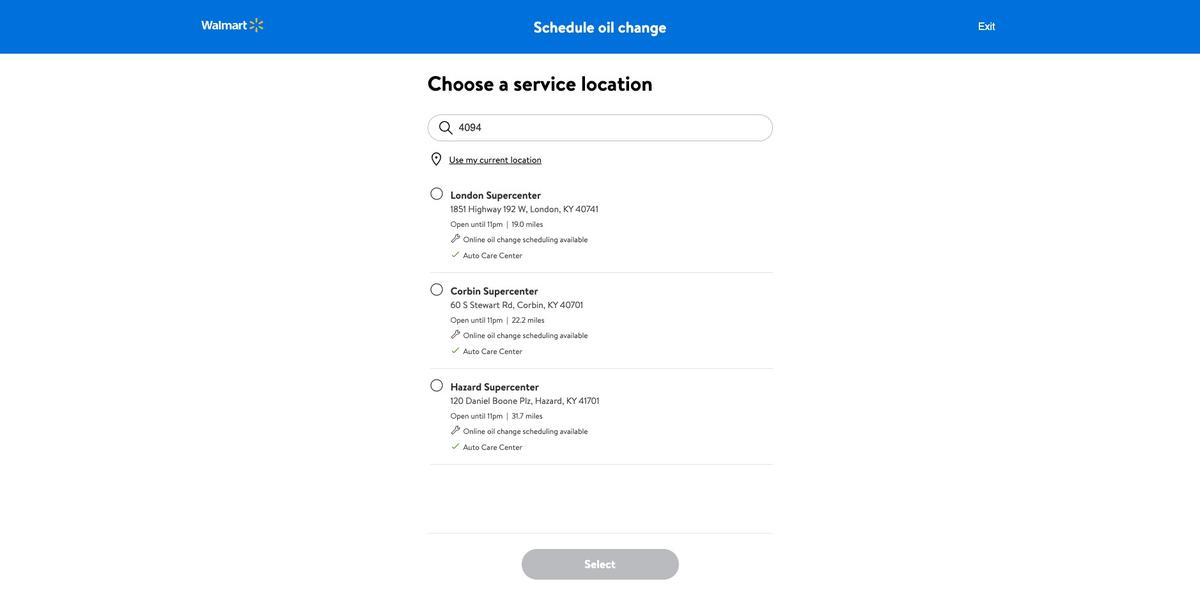 Task type: vqa. For each thing, say whether or not it's contained in the screenshot.
to to the middle
no



Task type: describe. For each thing, give the bounding box(es) containing it.
corbin,
[[517, 298, 546, 311]]

center for hazard supercenter
[[499, 442, 523, 453]]

service
[[514, 69, 576, 97]]

london
[[451, 188, 484, 202]]

auto care center for corbin
[[463, 346, 523, 357]]

22.2
[[512, 314, 526, 325]]

11pm for hazard
[[488, 410, 503, 421]]

miles for london supercenter
[[526, 218, 543, 229]]

w,
[[518, 202, 528, 215]]

ky for hazard supercenter
[[567, 394, 577, 407]]

exit
[[979, 21, 996, 32]]

rd,
[[502, 298, 515, 311]]

center for london supercenter
[[499, 250, 523, 261]]

corbin
[[451, 284, 481, 298]]

31.7
[[512, 410, 524, 421]]

auto care center for hazard
[[463, 442, 523, 453]]

location for use my current location
[[511, 153, 542, 166]]

scheduling for london supercenter
[[523, 234, 558, 245]]

miles for corbin supercenter
[[528, 314, 545, 325]]

exit button
[[975, 20, 999, 33]]

stewart
[[470, 298, 500, 311]]

online for hazard
[[463, 426, 486, 437]]

ky for london supercenter
[[563, 202, 574, 215]]

daniel
[[466, 394, 490, 407]]

auto for hazard
[[463, 442, 480, 453]]

change for london supercenter
[[497, 234, 521, 245]]

online for corbin
[[463, 330, 486, 341]]

| for hazard
[[507, 410, 508, 421]]

1851
[[451, 202, 466, 215]]

london supercenter 1851 highway 192 w, london, ky 40741 open until 11pm  |  19.0 miles
[[451, 188, 599, 229]]

40741
[[576, 202, 599, 215]]

oil for hazard supercenter
[[487, 426, 495, 437]]

until for hazard
[[471, 410, 486, 421]]

oil for london supercenter
[[487, 234, 495, 245]]

schedule oil change
[[534, 16, 667, 38]]

auto for corbin
[[463, 346, 480, 357]]

plz,
[[520, 394, 533, 407]]

change for hazard supercenter
[[497, 426, 521, 437]]

online oil change scheduling available for corbin supercenter
[[463, 330, 588, 341]]

select button
[[522, 549, 679, 580]]

until for corbin
[[471, 314, 486, 325]]

available for hazard supercenter
[[560, 426, 588, 437]]

hazard supercenter 120 daniel boone plz, hazard, ky 41701 open until 11pm  |  31.7 miles
[[451, 380, 600, 421]]

center for corbin supercenter
[[499, 346, 523, 357]]

supercenter for london supercenter
[[486, 188, 541, 202]]

supercenter for hazard supercenter
[[484, 380, 539, 394]]

40701
[[560, 298, 583, 311]]

use
[[449, 153, 464, 166]]

use my current location button
[[444, 153, 546, 166]]

london,
[[530, 202, 561, 215]]

60 s stewart rd, corbin, ky 40701. element
[[451, 298, 588, 311]]

60
[[451, 298, 461, 311]]

supercenter for corbin supercenter
[[484, 284, 538, 298]]

| for london
[[507, 218, 508, 229]]

192
[[504, 202, 516, 215]]

oil for corbin supercenter
[[487, 330, 495, 341]]

highway
[[468, 202, 501, 215]]

care for corbin
[[482, 346, 497, 357]]

miles for hazard supercenter
[[526, 410, 543, 421]]



Task type: locate. For each thing, give the bounding box(es) containing it.
ky inside hazard supercenter 120 daniel boone plz, hazard, ky 41701 open until 11pm  |  31.7 miles
[[567, 394, 577, 407]]

center down 19.0
[[499, 250, 523, 261]]

11pm
[[488, 218, 503, 229], [488, 314, 503, 325], [488, 410, 503, 421]]

1 vertical spatial location
[[511, 153, 542, 166]]

11pm inside hazard supercenter 120 daniel boone plz, hazard, ky 41701 open until 11pm  |  31.7 miles
[[488, 410, 503, 421]]

until inside hazard supercenter 120 daniel boone plz, hazard, ky 41701 open until 11pm  |  31.7 miles
[[471, 410, 486, 421]]

oil down stewart
[[487, 330, 495, 341]]

1 vertical spatial online oil change scheduling available
[[463, 330, 588, 341]]

open for london supercenter
[[451, 218, 469, 229]]

ky
[[563, 202, 574, 215], [548, 298, 558, 311], [567, 394, 577, 407]]

auto down daniel
[[463, 442, 480, 453]]

1 scheduling from the top
[[523, 234, 558, 245]]

11pm down stewart
[[488, 314, 503, 325]]

scheduling down 22.2
[[523, 330, 558, 341]]

center down 31.7
[[499, 442, 523, 453]]

miles inside corbin supercenter 60 s stewart rd, corbin, ky 40701 open until 11pm  |  22.2 miles
[[528, 314, 545, 325]]

2 vertical spatial center
[[499, 442, 523, 453]]

0 vertical spatial ky
[[563, 202, 574, 215]]

0 vertical spatial until
[[471, 218, 486, 229]]

2 vertical spatial online
[[463, 426, 486, 437]]

auto
[[463, 250, 480, 261], [463, 346, 480, 357], [463, 442, 480, 453]]

auto care center
[[463, 250, 523, 261], [463, 346, 523, 357], [463, 442, 523, 453]]

available for london supercenter
[[560, 234, 588, 245]]

open until 11pm    19.0 miles. element
[[451, 215, 599, 231]]

boone
[[493, 394, 518, 407]]

use my current location
[[449, 153, 542, 166]]

miles right 31.7
[[526, 410, 543, 421]]

3 until from the top
[[471, 410, 486, 421]]

0 vertical spatial |
[[507, 218, 508, 229]]

ky left '40701'
[[548, 298, 558, 311]]

location up enter zip code 'text field'
[[581, 69, 653, 97]]

2 vertical spatial open
[[451, 410, 469, 421]]

scheduling down open until 11pm    31.7 miles. element
[[523, 426, 558, 437]]

open down 1851
[[451, 218, 469, 229]]

center
[[499, 250, 523, 261], [499, 346, 523, 357], [499, 442, 523, 453]]

choose a service location
[[428, 69, 653, 97]]

online oil change scheduling available down open until 11pm    31.7 miles. element
[[463, 426, 588, 437]]

3 online from the top
[[463, 426, 486, 437]]

ky left 41701
[[567, 394, 577, 407]]

online
[[463, 234, 486, 245], [463, 330, 486, 341], [463, 426, 486, 437]]

11pm for london
[[488, 218, 503, 229]]

until down stewart
[[471, 314, 486, 325]]

120
[[451, 394, 464, 407]]

2 auto from the top
[[463, 346, 480, 357]]

0 vertical spatial center
[[499, 250, 523, 261]]

1851 highway 192 w, london, ky 40741. element
[[451, 202, 599, 215]]

online oil change scheduling available
[[463, 234, 588, 245], [463, 330, 588, 341], [463, 426, 588, 437]]

open down 120
[[451, 410, 469, 421]]

care down highway
[[482, 250, 497, 261]]

open inside hazard supercenter 120 daniel boone plz, hazard, ky 41701 open until 11pm  |  31.7 miles
[[451, 410, 469, 421]]

2 center from the top
[[499, 346, 523, 357]]

open
[[451, 218, 469, 229], [451, 314, 469, 325], [451, 410, 469, 421]]

miles
[[526, 218, 543, 229], [528, 314, 545, 325], [526, 410, 543, 421]]

3 11pm from the top
[[488, 410, 503, 421]]

0 vertical spatial scheduling
[[523, 234, 558, 245]]

scheduling for hazard supercenter
[[523, 426, 558, 437]]

0 vertical spatial available
[[560, 234, 588, 245]]

open inside london supercenter 1851 highway 192 w, london, ky 40741 open until 11pm  |  19.0 miles
[[451, 218, 469, 229]]

1 until from the top
[[471, 218, 486, 229]]

1 open from the top
[[451, 218, 469, 229]]

11pm inside london supercenter 1851 highway 192 w, london, ky 40741 open until 11pm  |  19.0 miles
[[488, 218, 503, 229]]

2 scheduling from the top
[[523, 330, 558, 341]]

1 online oil change scheduling available from the top
[[463, 234, 588, 245]]

available
[[560, 234, 588, 245], [560, 330, 588, 341], [560, 426, 588, 437]]

1 vertical spatial auto
[[463, 346, 480, 357]]

1 auto from the top
[[463, 250, 480, 261]]

a
[[499, 69, 509, 97]]

change for corbin supercenter
[[497, 330, 521, 341]]

oil right schedule
[[598, 16, 615, 38]]

auto up corbin
[[463, 250, 480, 261]]

ky inside london supercenter 1851 highway 192 w, london, ky 40741 open until 11pm  |  19.0 miles
[[563, 202, 574, 215]]

center down 22.2
[[499, 346, 523, 357]]

care for london
[[482, 250, 497, 261]]

2 open from the top
[[451, 314, 469, 325]]

| for corbin
[[507, 314, 508, 325]]

oil
[[598, 16, 615, 38], [487, 234, 495, 245], [487, 330, 495, 341], [487, 426, 495, 437]]

2 vertical spatial auto care center
[[463, 442, 523, 453]]

option group
[[428, 177, 773, 465]]

1 vertical spatial online
[[463, 330, 486, 341]]

option group containing london supercenter
[[428, 177, 773, 465]]

schedule
[[534, 16, 595, 38]]

miles down corbin,
[[528, 314, 545, 325]]

online down daniel
[[463, 426, 486, 437]]

available down 41701
[[560, 426, 588, 437]]

2 vertical spatial online oil change scheduling available
[[463, 426, 588, 437]]

auto up "hazard"
[[463, 346, 480, 357]]

3 | from the top
[[507, 410, 508, 421]]

1 center from the top
[[499, 250, 523, 261]]

2 vertical spatial 11pm
[[488, 410, 503, 421]]

online oil change scheduling available down 22.2
[[463, 330, 588, 341]]

care up "hazard"
[[482, 346, 497, 357]]

care down daniel
[[482, 442, 497, 453]]

2 vertical spatial scheduling
[[523, 426, 558, 437]]

hazard,
[[535, 394, 564, 407]]

supercenter up 'rd,'
[[484, 284, 538, 298]]

2 online oil change scheduling available from the top
[[463, 330, 588, 341]]

11pm down boone
[[488, 410, 503, 421]]

2 vertical spatial available
[[560, 426, 588, 437]]

until for london
[[471, 218, 486, 229]]

supercenter inside london supercenter 1851 highway 192 w, london, ky 40741 open until 11pm  |  19.0 miles
[[486, 188, 541, 202]]

3 scheduling from the top
[[523, 426, 558, 437]]

0 vertical spatial location
[[581, 69, 653, 97]]

1 vertical spatial miles
[[528, 314, 545, 325]]

2 vertical spatial supercenter
[[484, 380, 539, 394]]

3 available from the top
[[560, 426, 588, 437]]

supercenter
[[486, 188, 541, 202], [484, 284, 538, 298], [484, 380, 539, 394]]

open for corbin supercenter
[[451, 314, 469, 325]]

3 open from the top
[[451, 410, 469, 421]]

1 vertical spatial center
[[499, 346, 523, 357]]

120 daniel boone plz, hazard, ky 41701. element
[[451, 394, 600, 407]]

2 vertical spatial ky
[[567, 394, 577, 407]]

corbin supercenter 60 s stewart rd, corbin, ky 40701 open until 11pm  |  22.2 miles
[[451, 284, 583, 325]]

1 vertical spatial open
[[451, 314, 469, 325]]

location right current at the top of page
[[511, 153, 542, 166]]

1 auto care center from the top
[[463, 250, 523, 261]]

online oil change scheduling available down open until 11pm    19.0 miles. element
[[463, 234, 588, 245]]

current
[[480, 153, 509, 166]]

online down highway
[[463, 234, 486, 245]]

3 auto from the top
[[463, 442, 480, 453]]

0 vertical spatial online
[[463, 234, 486, 245]]

|
[[507, 218, 508, 229], [507, 314, 508, 325], [507, 410, 508, 421]]

1 care from the top
[[482, 250, 497, 261]]

scheduling for corbin supercenter
[[523, 330, 558, 341]]

1 vertical spatial |
[[507, 314, 508, 325]]

ky left 40741
[[563, 202, 574, 215]]

available down 40741
[[560, 234, 588, 245]]

2 vertical spatial care
[[482, 442, 497, 453]]

oil down highway
[[487, 234, 495, 245]]

0 vertical spatial 11pm
[[488, 218, 503, 229]]

1 online from the top
[[463, 234, 486, 245]]

online for london
[[463, 234, 486, 245]]

change
[[618, 16, 667, 38], [497, 234, 521, 245], [497, 330, 521, 341], [497, 426, 521, 437]]

2 vertical spatial miles
[[526, 410, 543, 421]]

| inside corbin supercenter 60 s stewart rd, corbin, ky 40701 open until 11pm  |  22.2 miles
[[507, 314, 508, 325]]

until down daniel
[[471, 410, 486, 421]]

open until 11pm    31.7 miles. element
[[451, 407, 600, 423]]

2 vertical spatial auto
[[463, 442, 480, 453]]

supercenter inside hazard supercenter 120 daniel boone plz, hazard, ky 41701 open until 11pm  |  31.7 miles
[[484, 380, 539, 394]]

11pm down highway
[[488, 218, 503, 229]]

1 vertical spatial auto care center
[[463, 346, 523, 357]]

2 until from the top
[[471, 314, 486, 325]]

2 care from the top
[[482, 346, 497, 357]]

choose
[[428, 69, 494, 97]]

open inside corbin supercenter 60 s stewart rd, corbin, ky 40701 open until 11pm  |  22.2 miles
[[451, 314, 469, 325]]

supercenter up boone
[[484, 380, 539, 394]]

2 11pm from the top
[[488, 314, 503, 325]]

available for corbin supercenter
[[560, 330, 588, 341]]

2 vertical spatial |
[[507, 410, 508, 421]]

care for hazard
[[482, 442, 497, 453]]

open until 11pm    22.2 miles. element
[[451, 311, 588, 327]]

s
[[463, 298, 468, 311]]

3 online oil change scheduling available from the top
[[463, 426, 588, 437]]

2 vertical spatial until
[[471, 410, 486, 421]]

online oil change scheduling available for hazard supercenter
[[463, 426, 588, 437]]

0 vertical spatial miles
[[526, 218, 543, 229]]

oil down daniel
[[487, 426, 495, 437]]

3 care from the top
[[482, 442, 497, 453]]

until inside corbin supercenter 60 s stewart rd, corbin, ky 40701 open until 11pm  |  22.2 miles
[[471, 314, 486, 325]]

scheduling down open until 11pm    19.0 miles. element
[[523, 234, 558, 245]]

online down s
[[463, 330, 486, 341]]

supercenter up 192
[[486, 188, 541, 202]]

open down 60
[[451, 314, 469, 325]]

1 | from the top
[[507, 218, 508, 229]]

2 online from the top
[[463, 330, 486, 341]]

until down highway
[[471, 218, 486, 229]]

hazard
[[451, 380, 482, 394]]

19.0
[[512, 218, 524, 229]]

0 vertical spatial supercenter
[[486, 188, 541, 202]]

available down '40701'
[[560, 330, 588, 341]]

11pm inside corbin supercenter 60 s stewart rd, corbin, ky 40701 open until 11pm  |  22.2 miles
[[488, 314, 503, 325]]

until
[[471, 218, 486, 229], [471, 314, 486, 325], [471, 410, 486, 421]]

0 vertical spatial online oil change scheduling available
[[463, 234, 588, 245]]

location
[[581, 69, 653, 97], [511, 153, 542, 166]]

care
[[482, 250, 497, 261], [482, 346, 497, 357], [482, 442, 497, 453]]

| inside london supercenter 1851 highway 192 w, london, ky 40741 open until 11pm  |  19.0 miles
[[507, 218, 508, 229]]

2 available from the top
[[560, 330, 588, 341]]

| inside hazard supercenter 120 daniel boone plz, hazard, ky 41701 open until 11pm  |  31.7 miles
[[507, 410, 508, 421]]

1 available from the top
[[560, 234, 588, 245]]

auto care center down 19.0
[[463, 250, 523, 261]]

supercenter inside corbin supercenter 60 s stewart rd, corbin, ky 40701 open until 11pm  |  22.2 miles
[[484, 284, 538, 298]]

0 horizontal spatial location
[[511, 153, 542, 166]]

open for hazard supercenter
[[451, 410, 469, 421]]

| left 19.0
[[507, 218, 508, 229]]

3 center from the top
[[499, 442, 523, 453]]

0 vertical spatial auto
[[463, 250, 480, 261]]

Enter zip code text field
[[454, 115, 772, 140]]

11pm for corbin
[[488, 314, 503, 325]]

ky inside corbin supercenter 60 s stewart rd, corbin, ky 40701 open until 11pm  |  22.2 miles
[[548, 298, 558, 311]]

1 vertical spatial until
[[471, 314, 486, 325]]

0 vertical spatial care
[[482, 250, 497, 261]]

0 vertical spatial open
[[451, 218, 469, 229]]

scheduling
[[523, 234, 558, 245], [523, 330, 558, 341], [523, 426, 558, 437]]

1 vertical spatial scheduling
[[523, 330, 558, 341]]

| left 31.7
[[507, 410, 508, 421]]

2 auto care center from the top
[[463, 346, 523, 357]]

location for choose a service location
[[581, 69, 653, 97]]

miles inside london supercenter 1851 highway 192 w, london, ky 40741 open until 11pm  |  19.0 miles
[[526, 218, 543, 229]]

1 vertical spatial 11pm
[[488, 314, 503, 325]]

2 | from the top
[[507, 314, 508, 325]]

auto care center down 31.7
[[463, 442, 523, 453]]

1 vertical spatial supercenter
[[484, 284, 538, 298]]

miles inside hazard supercenter 120 daniel boone plz, hazard, ky 41701 open until 11pm  |  31.7 miles
[[526, 410, 543, 421]]

my
[[466, 153, 478, 166]]

None radio
[[430, 187, 443, 200], [430, 283, 443, 296], [430, 379, 443, 392], [430, 187, 443, 200], [430, 283, 443, 296], [430, 379, 443, 392]]

select
[[585, 556, 616, 572]]

1 horizontal spatial location
[[581, 69, 653, 97]]

41701
[[579, 394, 600, 407]]

online oil change scheduling available for london supercenter
[[463, 234, 588, 245]]

auto care center for london
[[463, 250, 523, 261]]

1 vertical spatial available
[[560, 330, 588, 341]]

miles right 19.0
[[526, 218, 543, 229]]

0 vertical spatial auto care center
[[463, 250, 523, 261]]

1 vertical spatial ky
[[548, 298, 558, 311]]

3 auto care center from the top
[[463, 442, 523, 453]]

until inside london supercenter 1851 highway 192 w, london, ky 40741 open until 11pm  |  19.0 miles
[[471, 218, 486, 229]]

1 11pm from the top
[[488, 218, 503, 229]]

ky for corbin supercenter
[[548, 298, 558, 311]]

1 vertical spatial care
[[482, 346, 497, 357]]

auto care center down 22.2
[[463, 346, 523, 357]]

| left 22.2
[[507, 314, 508, 325]]

auto for london
[[463, 250, 480, 261]]



